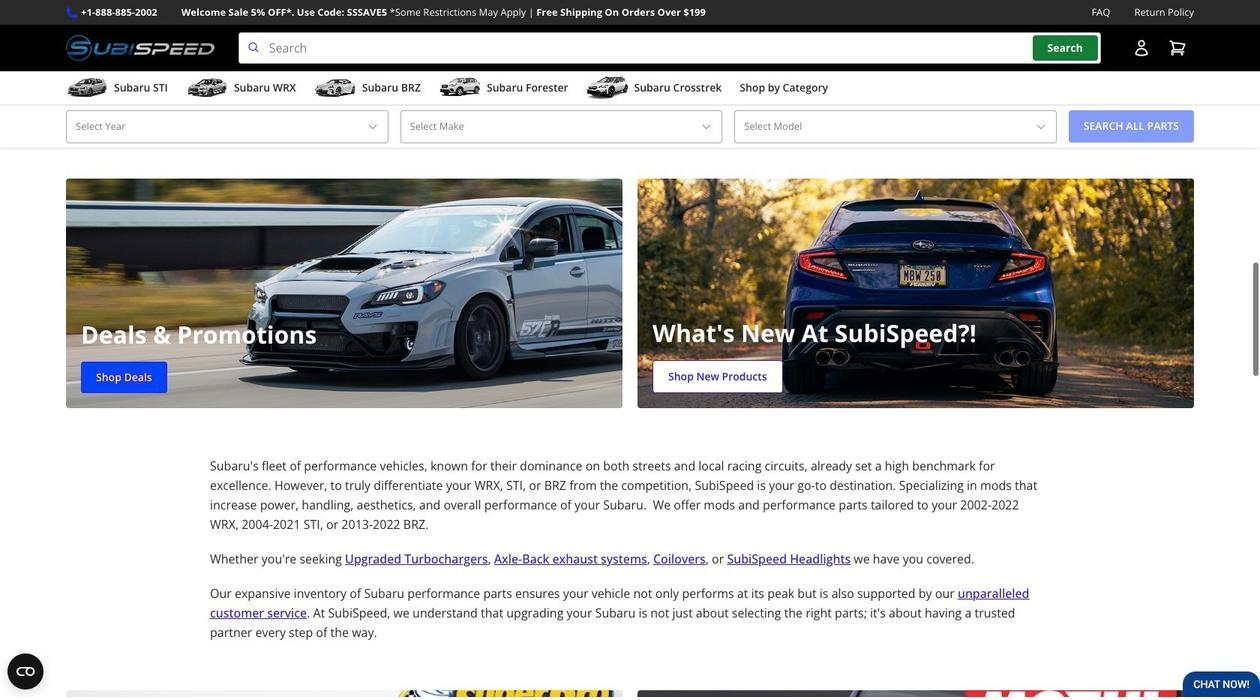 Task type: vqa. For each thing, say whether or not it's contained in the screenshot.
FactionFab logo
yes



Task type: locate. For each thing, give the bounding box(es) containing it.
select model image
[[1035, 121, 1047, 133]]

button image
[[1133, 39, 1151, 57]]

subispeed logo image
[[648, 14, 899, 51]]

perrin logo image
[[648, 85, 899, 121]]

a subaru wrx thumbnail image image
[[186, 77, 228, 99]]

a subaru brz thumbnail image image
[[314, 77, 356, 99]]

search input field
[[238, 32, 1102, 64]]

select year image
[[367, 121, 379, 133]]

open widget image
[[8, 654, 44, 690]]

a subaru crosstrek thumbnail image image
[[587, 77, 629, 99]]

Select Year button
[[66, 110, 388, 143]]



Task type: describe. For each thing, give the bounding box(es) containing it.
Select Make button
[[400, 110, 723, 143]]

invidia logo image
[[76, 14, 327, 51]]

Select Model button
[[735, 110, 1057, 143]]

select make image
[[701, 121, 713, 133]]

grimmspeed logo image
[[76, 85, 327, 121]]

olm logo image
[[362, 14, 613, 51]]

a subaru forester thumbnail image image
[[439, 77, 481, 99]]

a subaru sti thumbnail image image
[[66, 77, 108, 99]]

awe tuning logo image
[[934, 85, 1185, 121]]

tomei logo image
[[934, 14, 1185, 51]]

factionfab logo image
[[362, 85, 613, 121]]

subispeed logo image
[[66, 32, 214, 64]]



